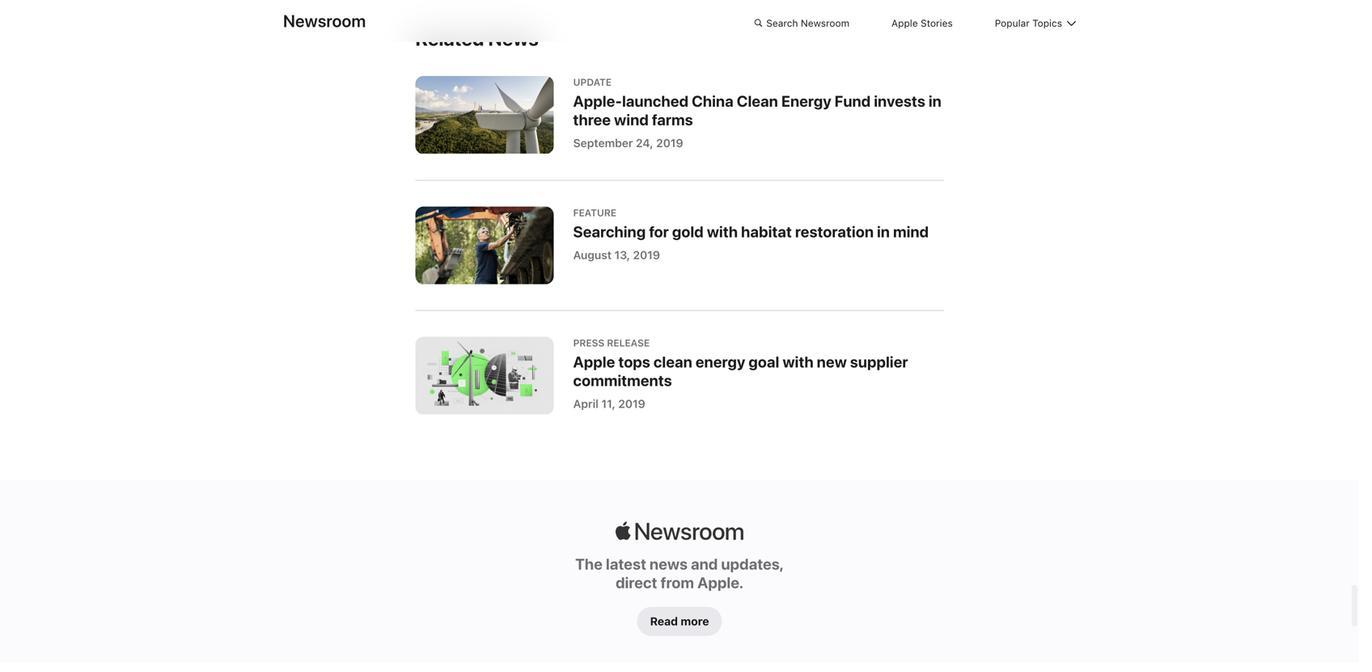 Task type: locate. For each thing, give the bounding box(es) containing it.
popular
[[995, 17, 1030, 29]]

apple down press
[[573, 353, 615, 372]]

with inside press release apple tops clean energy goal with new supplier commitments april 11, 2019
[[783, 353, 814, 372]]

apple
[[892, 17, 918, 29], [573, 353, 615, 372]]

11,
[[601, 397, 616, 411]]

stories
[[921, 17, 953, 29]]

0 vertical spatial in
[[929, 92, 942, 111]]

fund
[[835, 92, 871, 111]]

1 vertical spatial apple
[[573, 353, 615, 372]]

april
[[573, 397, 599, 411]]

with
[[707, 223, 738, 241], [783, 353, 814, 372]]

searching
[[573, 223, 646, 241]]

1 horizontal spatial with
[[783, 353, 814, 372]]

topics
[[1033, 17, 1062, 29]]

13,
[[614, 248, 630, 262]]

apple stories link
[[892, 15, 953, 32]]

update apple-launched china clean energy fund invests in three wind farms september 24, 2019
[[573, 77, 942, 150]]

0 horizontal spatial in
[[877, 223, 890, 241]]

2019 inside press release apple tops clean energy goal with new supplier commitments april 11, 2019
[[618, 397, 645, 411]]

0 vertical spatial 2019
[[656, 137, 683, 150]]

apple left stories on the top right of page
[[892, 17, 918, 29]]

2019
[[656, 137, 683, 150], [633, 248, 660, 262], [618, 397, 645, 411]]

the
[[576, 555, 603, 574]]

three
[[573, 111, 611, 129]]

clean
[[654, 353, 693, 372]]

launched
[[622, 92, 689, 111]]

read more
[[650, 615, 709, 629]]

1 horizontal spatial in
[[929, 92, 942, 111]]

2019 right 13,
[[633, 248, 660, 262]]

newsroom
[[283, 11, 366, 31], [801, 17, 850, 29]]

china
[[692, 92, 734, 111]]

clean
[[737, 92, 778, 111]]

update
[[573, 77, 612, 88]]

popular topics
[[995, 17, 1062, 29]]

2 vertical spatial 2019
[[618, 397, 645, 411]]

in right invests
[[929, 92, 942, 111]]

with right gold
[[707, 223, 738, 241]]

energy
[[696, 353, 746, 372]]

in
[[929, 92, 942, 111], [877, 223, 890, 241]]

september
[[573, 137, 633, 150]]

goal
[[749, 353, 780, 372]]

the latest news and updates, direct from apple.
[[576, 555, 784, 592]]

0 horizontal spatial with
[[707, 223, 738, 241]]

direct
[[616, 574, 658, 592]]

apple stories
[[892, 17, 953, 29]]

august
[[573, 248, 612, 262]]

2019 down farms at the top of the page
[[656, 137, 683, 150]]

related news
[[416, 27, 539, 51]]

2019 inside update apple-launched china clean energy fund invests in three wind farms september 24, 2019
[[656, 137, 683, 150]]

in left mind
[[877, 223, 890, 241]]

1 horizontal spatial apple
[[892, 17, 918, 29]]

0 horizontal spatial apple
[[573, 353, 615, 372]]

related
[[416, 27, 484, 51]]

0 vertical spatial with
[[707, 223, 738, 241]]

with left new
[[783, 353, 814, 372]]

1 horizontal spatial newsroom
[[801, 17, 850, 29]]

for
[[649, 223, 669, 241]]

1 vertical spatial in
[[877, 223, 890, 241]]

news
[[650, 555, 688, 574]]

2019 right 11,
[[618, 397, 645, 411]]

search
[[766, 17, 798, 29]]

24,
[[636, 137, 653, 150]]

1 vertical spatial 2019
[[633, 248, 660, 262]]

press
[[573, 338, 605, 349]]

1 vertical spatial with
[[783, 353, 814, 372]]



Task type: describe. For each thing, give the bounding box(es) containing it.
release
[[607, 338, 650, 349]]

newsroom link
[[283, 11, 366, 31]]

restoration
[[795, 223, 874, 241]]

search newsroom
[[766, 17, 850, 29]]

with inside feature searching for gold with habitat restoration in mind august 13, 2019
[[707, 223, 738, 241]]

energy
[[782, 92, 832, 111]]

2019 inside feature searching for gold with habitat restoration in mind august 13, 2019
[[633, 248, 660, 262]]

supplier
[[850, 353, 908, 372]]

gold
[[672, 223, 704, 241]]

search newsroom button
[[754, 15, 850, 32]]

feature searching for gold with habitat restoration in mind august 13, 2019
[[573, 207, 929, 262]]

and
[[691, 555, 718, 574]]

0 horizontal spatial newsroom
[[283, 11, 366, 31]]

latest
[[606, 555, 647, 574]]

habitat
[[741, 223, 792, 241]]

new
[[817, 353, 847, 372]]

in inside feature searching for gold with habitat restoration in mind august 13, 2019
[[877, 223, 890, 241]]

0 vertical spatial apple
[[892, 17, 918, 29]]

more
[[681, 615, 709, 629]]

commitments
[[573, 372, 672, 390]]

invests
[[874, 92, 926, 111]]

wind
[[614, 111, 649, 129]]

updates,
[[721, 555, 784, 574]]

apple.
[[698, 574, 744, 592]]

news
[[488, 27, 539, 51]]

read
[[650, 615, 678, 629]]

from
[[661, 574, 694, 592]]

newsroom inside button
[[801, 17, 850, 29]]

feature
[[573, 207, 617, 219]]

mind
[[893, 223, 929, 241]]

farms
[[652, 111, 693, 129]]

tops
[[619, 353, 651, 372]]

popular topics button
[[995, 15, 1076, 32]]

apple-
[[573, 92, 622, 111]]

in inside update apple-launched china clean energy fund invests in three wind farms september 24, 2019
[[929, 92, 942, 111]]

apple inside press release apple tops clean energy goal with new supplier commitments april 11, 2019
[[573, 353, 615, 372]]

press release apple tops clean energy goal with new supplier commitments april 11, 2019
[[573, 338, 908, 411]]



Task type: vqa. For each thing, say whether or not it's contained in the screenshot.
bottom "emissions"
no



